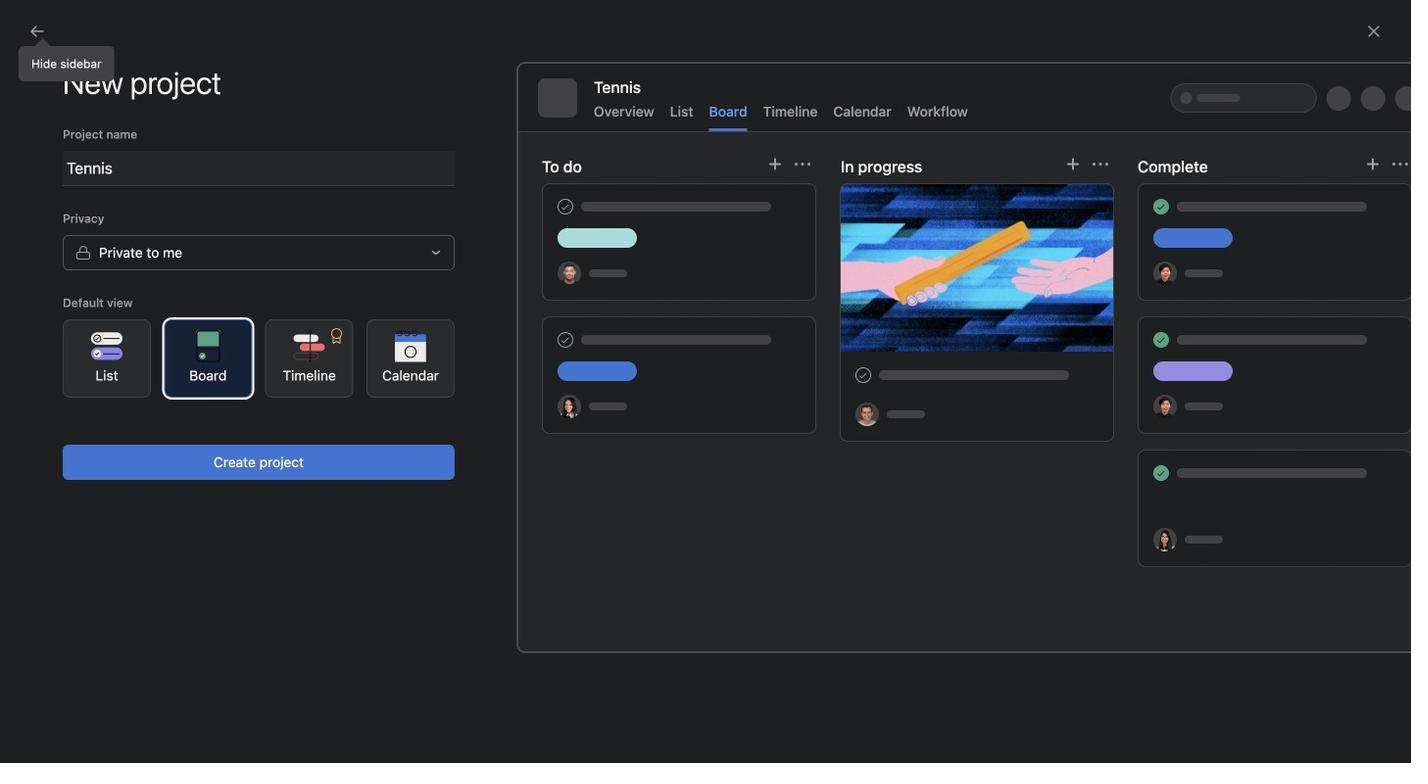 Task type: vqa. For each thing, say whether or not it's contained in the screenshot.
board image
no



Task type: describe. For each thing, give the bounding box(es) containing it.
projects element
[[0, 382, 235, 547]]

list image
[[1126, 357, 1149, 381]]

go back image
[[29, 24, 45, 39]]

insights element
[[0, 178, 235, 312]]

hide sidebar image
[[25, 16, 41, 31]]



Task type: locate. For each thing, give the bounding box(es) containing it.
global element
[[0, 48, 235, 166]]

1 vertical spatial list item
[[268, 411, 815, 446]]

close image
[[1366, 24, 1382, 39]]

list item
[[856, 339, 1106, 399], [268, 411, 815, 446]]

briefcase image
[[1126, 428, 1149, 451]]

line_and_symbols image
[[875, 428, 899, 451]]

1 horizontal spatial list item
[[856, 339, 1106, 399]]

None text field
[[63, 151, 455, 186]]

0 horizontal spatial list item
[[268, 411, 815, 446]]

0 vertical spatial list item
[[856, 339, 1106, 399]]

this is a preview of your project image
[[517, 63, 1411, 653]]

add profile photo image
[[291, 292, 338, 339]]

starred element
[[0, 312, 235, 382]]

tooltip
[[20, 41, 113, 80]]



